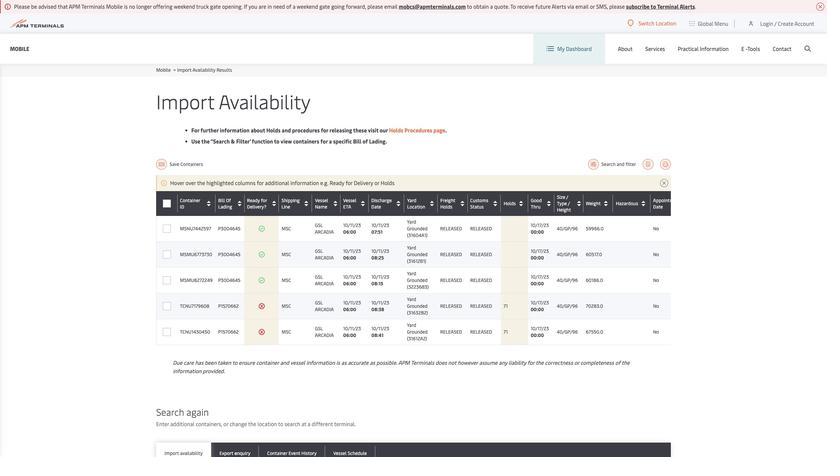 Task type: vqa. For each thing, say whether or not it's contained in the screenshot.


Task type: describe. For each thing, give the bounding box(es) containing it.
appointment date button for size / type / height button related to second holds button from right
[[654, 197, 691, 210]]

global menu
[[698, 20, 729, 27]]

practical information
[[678, 45, 729, 52]]

freight holds button for yard location button related to "discharge date" button related to 2nd holds button from the left
[[441, 197, 467, 210]]

save
[[170, 161, 180, 167]]

vessel
[[291, 359, 305, 366]]

1 as from the left
[[342, 359, 347, 366]]

40/gp/96 for 60186.0
[[557, 277, 578, 283]]

delivery? for bill of lading button corresponding to vessel name button related to "discharge date" button related to 2nd holds button from the left
[[247, 204, 267, 210]]

offering
[[153, 3, 173, 10]]

not
[[449, 359, 457, 366]]

ensure
[[239, 359, 255, 366]]

not ready image
[[259, 329, 265, 335]]

10/11/23 left "10/11/23 08:41"
[[343, 325, 361, 332]]

location for size / type / height button related to second holds button from right
[[407, 203, 426, 210]]

еnquiry
[[235, 450, 251, 457]]

10/11/23 up 08:25
[[372, 248, 390, 254]]

hazardous for size / type / height button related to second holds button from right
[[616, 200, 639, 207]]

good thru button for second holds button from right
[[531, 197, 553, 210]]

please
[[14, 3, 30, 10]]

about
[[618, 45, 633, 52]]

need
[[273, 3, 285, 10]]

terminal
[[658, 3, 679, 10]]

appointment for appointment date button for size / type / height button associated with 2nd holds button from the left
[[654, 197, 681, 204]]

msmu8272249
[[180, 277, 213, 283]]

customs for the freight holds button related to yard location button related to "discharge date" button related to 2nd holds button from the left customs status button
[[471, 197, 489, 204]]

holds procedures page link
[[389, 126, 446, 134]]

2 weekend from the left
[[297, 3, 318, 10]]

10/11/23 08:38
[[372, 300, 390, 313]]

00:00 for 67550.0
[[531, 332, 544, 338]]

for inside the due care has been taken to ensure container and vessel information is as accurate as possible. apm terminals does not however assume any liability for the correctness or completeness of the information provided.
[[528, 359, 535, 366]]

truck
[[196, 3, 209, 10]]

71 for (31632b2)
[[504, 303, 508, 309]]

00:00 for 59966.0
[[531, 229, 544, 235]]

gsl for 10/11/23 08:38
[[315, 300, 323, 306]]

1 vertical spatial of
[[363, 138, 368, 145]]

yard grounded (31612a2)
[[407, 322, 428, 342]]

1 holds button from the left
[[504, 198, 527, 209]]

create
[[779, 20, 794, 27]]

due care has been taken to ensure container and vessel information is as accurate as possible. apm terminals does not however assume any liability for the correctness or completeness of the information provided.
[[173, 359, 630, 375]]

grounded for (31612b1)
[[407, 251, 428, 258]]

2 good thru from the left
[[531, 197, 542, 210]]

menu
[[715, 20, 729, 27]]

2 as from the left
[[370, 359, 375, 366]]

arcadia for 10/11/23 08:25
[[315, 255, 334, 261]]

p3004645 for msmu6773730
[[218, 251, 241, 258]]

however
[[458, 359, 478, 366]]

ready for vessel name button related to "discharge date" button related to 2nd holds button from the left
[[247, 197, 260, 204]]

for further information about holds and procedures for releasing these visit our holds procedures page .
[[192, 126, 447, 134]]

about button
[[618, 34, 633, 64]]

lading for bill of lading button associated with "discharge date" button corresponding to second holds button from right vessel name button
[[218, 203, 232, 210]]

export еnquiry
[[220, 450, 251, 457]]

hazardous button for appointment date button for size / type / height button related to second holds button from right
[[616, 198, 649, 209]]

tab list containing import availability
[[156, 443, 672, 457]]

1 please from the left
[[368, 3, 383, 10]]

1 horizontal spatial .
[[696, 3, 697, 10]]

40/gp/96 for 60517.0
[[557, 251, 578, 258]]

no for 70283.0
[[654, 303, 660, 309]]

location for size / type / height button associated with 2nd holds button from the left
[[408, 204, 426, 210]]

tools
[[748, 45, 761, 52]]

lading.
[[369, 138, 387, 145]]

a inside search again enter additional containers, or change the location to search at a different terminal.
[[308, 420, 311, 428]]

lading for bill of lading button corresponding to vessel name button related to "discharge date" button related to 2nd holds button from the left
[[218, 204, 232, 210]]

vessel name for "discharge date" button corresponding to second holds button from right vessel name button
[[315, 197, 328, 210]]

due
[[173, 359, 182, 366]]

close image
[[661, 179, 669, 187]]

information right vessel
[[307, 359, 335, 366]]

vessel name button for "discharge date" button related to 2nd holds button from the left
[[315, 197, 339, 210]]

assume
[[480, 359, 498, 366]]

schedule
[[348, 450, 367, 457]]

msc for tcnu7179608
[[282, 303, 291, 309]]

10/11/23 up 08:41
[[372, 325, 390, 332]]

and inside the due care has been taken to ensure container and vessel information is as accurate as possible. apm terminals does not however assume any liability for the correctness or completeness of the information provided.
[[280, 359, 289, 366]]

0 vertical spatial of
[[287, 3, 292, 10]]

arcadia for 10/11/23 08:15
[[315, 280, 334, 287]]

via
[[568, 3, 575, 10]]

going
[[332, 3, 345, 10]]

1 freight holds from the left
[[441, 197, 456, 210]]

bill of lading button for vessel name button related to "discharge date" button related to 2nd holds button from the left
[[218, 197, 243, 210]]

information up &
[[220, 126, 250, 134]]

2 email from the left
[[576, 3, 589, 10]]

hazardous for size / type / height button associated with 2nd holds button from the left
[[617, 200, 639, 207]]

for
[[192, 126, 200, 134]]

e.g.
[[321, 179, 329, 186]]

switch location
[[639, 19, 677, 27]]

history
[[302, 450, 317, 457]]

a right need
[[293, 3, 296, 10]]

gsl arcadia for 08:25
[[315, 248, 334, 261]]

these
[[353, 126, 367, 134]]

advised
[[38, 3, 57, 10]]

arcadia for 10/11/23 08:41
[[315, 332, 334, 338]]

weight for size / type / height button related to second holds button from right
[[586, 200, 601, 207]]

the right completeness in the right bottom of the page
[[622, 359, 630, 366]]

login / create account link
[[748, 13, 815, 33]]

/ inside login / create account 'link'
[[775, 20, 777, 27]]

appointment for appointment date button for size / type / height button related to second holds button from right
[[654, 197, 682, 203]]

container
[[257, 359, 279, 366]]

msc for msmu8272249
[[282, 277, 291, 283]]

08:25
[[372, 255, 384, 261]]

59966.0
[[586, 225, 604, 232]]

containers
[[293, 138, 320, 145]]

save containers
[[170, 161, 208, 167]]

the inside search again enter additional containers, or change the location to search at a different terminal.
[[248, 420, 256, 428]]

import availability
[[165, 450, 203, 457]]

0 vertical spatial terminals
[[82, 3, 105, 10]]

ready image
[[259, 251, 265, 258]]

gsl for 10/11/23 08:15
[[315, 274, 323, 280]]

is inside the due care has been taken to ensure container and vessel information is as accurate as possible. apm terminals does not however assume any liability for the correctness or completeness of the information provided.
[[337, 359, 340, 366]]

status for the freight holds button related to yard location button related to "discharge date" button related to 2nd holds button from the left customs status button
[[471, 204, 484, 210]]

are
[[259, 3, 266, 10]]

vessel schedule button
[[325, 443, 376, 457]]

yard grounded (31604a1)
[[407, 219, 428, 238]]

10/11/23 up 08:38
[[372, 300, 390, 306]]

(32236b3)
[[407, 284, 429, 290]]

of inside the due care has been taken to ensure container and vessel information is as accurate as possible. apm terminals does not however assume any liability for the correctness or completeness of the information provided.
[[616, 359, 621, 366]]

future
[[536, 3, 551, 10]]

customs status button for the freight holds button related to yard location button related to "discharge date" button related to 2nd holds button from the left
[[471, 197, 499, 210]]

has
[[195, 359, 204, 366]]

save containers button
[[156, 159, 208, 170]]

10/11/23 06:00 for 08:15
[[343, 274, 361, 287]]

2 height from the left
[[557, 207, 572, 213]]

06:00 for 10/11/23 07:51
[[343, 229, 357, 235]]

10/17/23 for 60517.0
[[531, 248, 549, 254]]

line for vessel name button related to "discharge date" button related to 2nd holds button from the left
[[282, 204, 290, 210]]

terminals inside the due care has been taken to ensure container and vessel information is as accurate as possible. apm terminals does not however assume any liability for the correctness or completeness of the information provided.
[[411, 359, 435, 366]]

of for "discharge date" button related to 2nd holds button from the left
[[226, 197, 231, 204]]

search again enter additional containers, or change the location to search at a different terminal.
[[156, 406, 356, 428]]

line for "discharge date" button corresponding to second holds button from right vessel name button
[[282, 203, 291, 210]]

about
[[251, 126, 265, 134]]

accurate
[[348, 359, 369, 366]]

0 vertical spatial is
[[124, 3, 128, 10]]

size / type / height button for 2nd holds button from the left
[[557, 194, 582, 213]]

and inside button
[[617, 161, 625, 167]]

p3004645 for msnu7442597
[[218, 225, 241, 232]]

10/11/23 06:00 for 07:51
[[343, 222, 361, 235]]

yard grounded (31632b2)
[[407, 296, 428, 316]]

yard location for yard location button related to "discharge date" button related to 2nd holds button from the left
[[408, 197, 426, 210]]

visit
[[368, 126, 379, 134]]

over
[[186, 179, 196, 186]]

00:00 for 70283.0
[[531, 306, 544, 313]]

import for import availability
[[156, 88, 215, 114]]

switch location button
[[628, 19, 677, 27]]

good for good thru button associated with 2nd holds button from the left
[[531, 197, 542, 204]]

quote. to
[[495, 3, 516, 10]]

2 gate from the left
[[320, 3, 330, 10]]

1 email from the left
[[385, 3, 398, 10]]

07:51
[[372, 229, 383, 235]]

liability
[[509, 359, 527, 366]]

customs for customs status button related to the freight holds button for yard location button corresponding to "discharge date" button corresponding to second holds button from right
[[471, 197, 489, 203]]

freight holds button for yard location button corresponding to "discharge date" button corresponding to second holds button from right
[[441, 197, 466, 210]]

information
[[701, 45, 729, 52]]

location
[[258, 420, 277, 428]]

freight for the freight holds button for yard location button corresponding to "discharge date" button corresponding to second holds button from right
[[441, 197, 456, 203]]

id for "discharge date" button related to 2nd holds button from the left
[[180, 204, 184, 210]]

or left sms,
[[591, 3, 595, 10]]

(31612b1)
[[407, 258, 427, 264]]

-
[[746, 45, 748, 52]]

procedures
[[292, 126, 320, 134]]

10/11/23 left 10/11/23 07:51
[[343, 222, 361, 228]]

again
[[187, 406, 209, 418]]

2 freight holds from the left
[[441, 197, 456, 210]]

ready for "discharge date" button corresponding to second holds button from right vessel name button
[[247, 197, 260, 203]]

10/11/23 07:51
[[372, 222, 390, 235]]

ready image for msmu8272249
[[259, 277, 265, 284]]

0 vertical spatial import
[[177, 67, 192, 73]]

different
[[312, 420, 333, 428]]

in
[[268, 3, 272, 10]]

1 height from the left
[[557, 207, 571, 213]]

10/11/23 06:00 for 08:25
[[343, 248, 361, 261]]

0 horizontal spatial .
[[446, 126, 447, 134]]

ready for delivery? for "discharge date" button corresponding to second holds button from right
[[247, 197, 267, 210]]

if
[[244, 3, 248, 10]]

highlighted
[[207, 179, 234, 186]]

vessel name for vessel name button related to "discharge date" button related to 2nd holds button from the left
[[315, 197, 328, 210]]

container event history button
[[259, 443, 325, 457]]

ready for delivery? for "discharge date" button related to 2nd holds button from the left
[[247, 197, 267, 210]]

10/17/23 for 59966.0
[[531, 222, 549, 228]]

container for "discharge date" button related to 2nd holds button from the left
[[180, 197, 200, 204]]

2 size / type / height from the left
[[557, 194, 572, 213]]

name for "discharge date" button related to 2nd holds button from the left
[[315, 204, 328, 210]]

msc for msmu6773730
[[282, 251, 291, 258]]

10/11/23 left the 10/11/23 08:38
[[343, 300, 361, 306]]

>
[[174, 67, 176, 73]]

dashboard
[[566, 45, 592, 52]]

60186.0
[[586, 277, 604, 283]]

06:00 for 10/11/23 08:38
[[343, 306, 357, 313]]

information down care on the left of page
[[173, 367, 202, 375]]

releasing
[[330, 126, 352, 134]]

good for good thru button for second holds button from right
[[531, 197, 542, 203]]

yard grounded (31612b1)
[[407, 245, 428, 264]]

10/11/23 left the 10/11/23 08:25
[[343, 248, 361, 254]]

size for size / type / height button associated with 2nd holds button from the left
[[557, 194, 566, 200]]

vessel eta button for vessel name button related to "discharge date" button related to 2nd holds button from the left
[[343, 197, 367, 210]]

40/gp/96 for 59966.0
[[557, 225, 578, 232]]



Task type: locate. For each thing, give the bounding box(es) containing it.
0 horizontal spatial mobile link
[[10, 44, 29, 53]]

1 thru from the left
[[531, 203, 541, 210]]

5 10/17/23 from the top
[[531, 325, 549, 332]]

gsl arcadia for 08:15
[[315, 274, 334, 287]]

import left availability
[[165, 450, 179, 457]]

2 type from the left
[[557, 200, 567, 207]]

yard inside yard grounded (31604a1)
[[407, 219, 417, 225]]

0 horizontal spatial email
[[385, 3, 398, 10]]

no for 59966.0
[[654, 225, 660, 232]]

mobile for mobile
[[10, 45, 29, 52]]

1 vertical spatial ready image
[[259, 277, 265, 284]]

2 vertical spatial p3004645
[[218, 277, 241, 283]]

1 horizontal spatial please
[[610, 3, 625, 10]]

0 horizontal spatial search
[[156, 406, 184, 418]]

hazardous button for appointment date button for size / type / height button associated with 2nd holds button from the left
[[617, 198, 649, 209]]

&
[[231, 138, 235, 145]]

longer
[[137, 3, 152, 10]]

of
[[287, 3, 292, 10], [363, 138, 368, 145], [616, 359, 621, 366]]

or right the correctness
[[575, 359, 580, 366]]

0 vertical spatial 71
[[504, 303, 508, 309]]

2 vertical spatial of
[[616, 359, 621, 366]]

been
[[205, 359, 217, 366]]

grounded up (31612b1)
[[407, 251, 428, 258]]

additional right columns
[[265, 179, 289, 186]]

vessel schedule
[[334, 450, 367, 457]]

5 grounded from the top
[[407, 329, 428, 335]]

to inside search again enter additional containers, or change the location to search at a different terminal.
[[278, 420, 284, 428]]

and up the view
[[282, 126, 291, 134]]

1 bill of lading from the left
[[218, 197, 232, 210]]

as left accurate
[[342, 359, 347, 366]]

5 arcadia from the top
[[315, 332, 334, 338]]

4 gsl from the top
[[315, 300, 323, 306]]

1 horizontal spatial apm
[[399, 359, 410, 366]]

1 size / type / height button from the left
[[557, 194, 582, 213]]

yard for 10/11/23 08:25
[[407, 245, 417, 251]]

global
[[698, 20, 714, 27]]

vessel eta button for "discharge date" button corresponding to second holds button from right vessel name button
[[343, 197, 367, 210]]

as right accurate
[[370, 359, 375, 366]]

terminals left 'does'
[[411, 359, 435, 366]]

2 horizontal spatial of
[[616, 359, 621, 366]]

grounded for (31612a2)
[[407, 329, 428, 335]]

2 gsl arcadia from the top
[[315, 248, 334, 261]]

1 gsl from the top
[[315, 222, 323, 228]]

delivery
[[354, 179, 374, 186]]

switch
[[639, 19, 655, 27]]

import inside import availability 'button'
[[165, 450, 179, 457]]

67550.0
[[586, 329, 604, 335]]

1 vertical spatial mobile link
[[156, 67, 171, 73]]

gsl for 10/11/23 08:41
[[315, 325, 323, 332]]

search
[[285, 420, 301, 428]]

the right over
[[197, 179, 205, 186]]

. right the procedures
[[446, 126, 447, 134]]

1 p3004645 from the top
[[218, 225, 241, 232]]

1 yard location button from the left
[[407, 197, 436, 210]]

not ready image
[[259, 303, 265, 310]]

holds
[[267, 126, 281, 134], [389, 126, 404, 134], [381, 179, 395, 186], [504, 200, 516, 207], [504, 200, 516, 207], [441, 203, 453, 210], [441, 204, 453, 210]]

0 vertical spatial availability
[[193, 67, 216, 73]]

weight for size / type / height button associated with 2nd holds button from the left
[[586, 200, 601, 207]]

1 06:00 from the top
[[343, 229, 357, 235]]

or inside the due care has been taken to ensure container and vessel information is as accurate as possible. apm terminals does not however assume any liability for the correctness or completeness of the information provided.
[[575, 359, 580, 366]]

4 40/gp/96 from the top
[[557, 303, 578, 309]]

0 horizontal spatial weekend
[[174, 3, 195, 10]]

5 00:00 from the top
[[531, 332, 544, 338]]

10/11/23 08:15
[[372, 274, 390, 287]]

2 vertical spatial and
[[280, 359, 289, 366]]

container event history
[[267, 450, 317, 457]]

1 horizontal spatial gate
[[320, 3, 330, 10]]

1 vertical spatial mobile
[[10, 45, 29, 52]]

2 10/17/23 from the top
[[531, 248, 549, 254]]

2 name from the left
[[315, 204, 328, 210]]

1 horizontal spatial alerts
[[680, 3, 696, 10]]

p3004645 for msmu8272249
[[218, 277, 241, 283]]

yard inside yard grounded (31632b2)
[[407, 296, 417, 303]]

1 horizontal spatial is
[[337, 359, 340, 366]]

function
[[252, 138, 273, 145]]

vessel eta button
[[343, 197, 367, 210], [343, 197, 367, 210]]

a right at
[[308, 420, 311, 428]]

bill of lading button for "discharge date" button corresponding to second holds button from right vessel name button
[[218, 197, 243, 210]]

2 size / type / height button from the left
[[557, 194, 582, 213]]

5 gsl from the top
[[315, 325, 323, 332]]

status for customs status button related to the freight holds button for yard location button corresponding to "discharge date" button corresponding to second holds button from right
[[471, 203, 484, 210]]

2 71 from the top
[[504, 329, 508, 335]]

3 arcadia from the top
[[315, 280, 334, 287]]

additional inside search again enter additional containers, or change the location to search at a different terminal.
[[170, 420, 195, 428]]

1 horizontal spatial as
[[370, 359, 375, 366]]

3 40/gp/96 from the top
[[557, 277, 578, 283]]

1 vertical spatial 71
[[504, 329, 508, 335]]

or inside search again enter additional containers, or change the location to search at a different terminal.
[[224, 420, 229, 428]]

please right sms,
[[610, 3, 625, 10]]

e -tools
[[742, 45, 761, 52]]

4 06:00 from the top
[[343, 306, 357, 313]]

holds button
[[504, 198, 527, 209], [504, 198, 527, 209]]

0 horizontal spatial mobile
[[10, 45, 29, 52]]

0 vertical spatial p1570662
[[218, 303, 239, 309]]

discharge date button for second holds button from right
[[372, 197, 403, 210]]

1 vertical spatial terminals
[[411, 359, 435, 366]]

0 horizontal spatial of
[[287, 3, 292, 10]]

availability
[[180, 450, 203, 457]]

yard inside yard grounded (31612b1)
[[407, 245, 417, 251]]

2 hazardous button from the left
[[617, 198, 649, 209]]

customs status button for the freight holds button for yard location button corresponding to "discharge date" button corresponding to second holds button from right
[[471, 197, 500, 210]]

2 freight holds button from the left
[[441, 197, 467, 210]]

grounded up (32236b3)
[[407, 277, 428, 283]]

the
[[202, 138, 210, 145], [197, 179, 205, 186], [536, 359, 544, 366], [622, 359, 630, 366], [248, 420, 256, 428]]

search inside search again enter additional containers, or change the location to search at a different terminal.
[[156, 406, 184, 418]]

2 good from the left
[[531, 197, 542, 204]]

ready image
[[259, 225, 265, 232], [259, 277, 265, 284]]

0 horizontal spatial is
[[124, 3, 128, 10]]

event
[[289, 450, 301, 457]]

p1570662 for tcnu7179608
[[218, 303, 239, 309]]

0 horizontal spatial as
[[342, 359, 347, 366]]

yard location for yard location button corresponding to "discharge date" button corresponding to second holds button from right
[[407, 197, 426, 210]]

40/gp/96 left 59966.0
[[557, 225, 578, 232]]

0 vertical spatial ready image
[[259, 225, 265, 232]]

06:00 left the 07:51
[[343, 229, 357, 235]]

import up for
[[156, 88, 215, 114]]

my dashboard
[[558, 45, 592, 52]]

vessel name button for "discharge date" button corresponding to second holds button from right
[[315, 197, 339, 210]]

weekend
[[174, 3, 195, 10], [297, 3, 318, 10]]

search for and
[[602, 161, 616, 167]]

hover
[[170, 179, 184, 186]]

0 vertical spatial additional
[[265, 179, 289, 186]]

container id
[[180, 197, 200, 210], [180, 197, 200, 210]]

0 vertical spatial and
[[282, 126, 291, 134]]

10/11/23 06:00 left 08:25
[[343, 248, 361, 261]]

2 no from the top
[[654, 251, 660, 258]]

4 msc from the top
[[282, 303, 291, 309]]

is left accurate
[[337, 359, 340, 366]]

5 40/gp/96 from the top
[[557, 329, 578, 335]]

contact button
[[773, 34, 792, 64]]

1 horizontal spatial terminals
[[411, 359, 435, 366]]

of right completeness in the right bottom of the page
[[616, 359, 621, 366]]

to left search
[[278, 420, 284, 428]]

06:00 left 08:38
[[343, 306, 357, 313]]

yard location button for "discharge date" button corresponding to second holds button from right
[[407, 197, 436, 210]]

gate right truck
[[210, 3, 221, 10]]

(31632b2)
[[407, 310, 428, 316]]

the right use
[[202, 138, 210, 145]]

2 hazardous from the left
[[617, 200, 639, 207]]

date
[[372, 203, 382, 210], [654, 203, 664, 210], [372, 204, 381, 210], [654, 204, 664, 210]]

delivery?
[[247, 203, 267, 210], [247, 204, 267, 210]]

2 bill of lading button from the left
[[218, 197, 243, 210]]

1 horizontal spatial of
[[363, 138, 368, 145]]

close alert image
[[817, 3, 825, 11]]

bill of lading button
[[218, 197, 243, 210], [218, 197, 243, 210]]

import availability
[[156, 88, 311, 114]]

3 gsl from the top
[[315, 274, 323, 280]]

1 no from the top
[[654, 225, 660, 232]]

3 msc from the top
[[282, 277, 291, 283]]

completeness
[[581, 359, 615, 366]]

please right forward,
[[368, 3, 383, 10]]

1 vertical spatial p3004645
[[218, 251, 241, 258]]

2 horizontal spatial mobile
[[156, 67, 171, 73]]

containers
[[181, 161, 203, 167]]

0 horizontal spatial apm
[[69, 3, 80, 10]]

of down "these"
[[363, 138, 368, 145]]

2 p1570662 from the top
[[218, 329, 239, 335]]

thru
[[531, 203, 541, 210], [531, 204, 541, 210]]

yard for 10/11/23 08:41
[[407, 322, 417, 328]]

1 msc from the top
[[282, 225, 291, 232]]

4 grounded from the top
[[407, 303, 428, 309]]

discharge date
[[372, 197, 392, 210], [372, 197, 392, 210]]

1 hazardous from the left
[[616, 200, 639, 207]]

1 grounded from the top
[[407, 225, 428, 232]]

1 gsl arcadia from the top
[[315, 222, 334, 235]]

10/11/23 up 08:15
[[372, 274, 390, 280]]

change
[[230, 420, 247, 428]]

4 arcadia from the top
[[315, 306, 334, 313]]

customs status button
[[471, 197, 500, 210], [471, 197, 499, 210]]

mobcs@apmterminals.com link
[[399, 3, 466, 10]]

of for "discharge date" button corresponding to second holds button from right
[[226, 197, 231, 203]]

alerts right terminal
[[680, 3, 696, 10]]

search for again
[[156, 406, 184, 418]]

and left vessel
[[280, 359, 289, 366]]

10/11/23 06:00 left 08:15
[[343, 274, 361, 287]]

2 00:00 from the top
[[531, 255, 544, 261]]

10/11/23 06:00 left 08:38
[[343, 300, 361, 313]]

10/17/23 for 60186.0
[[531, 274, 549, 280]]

10/11/23 06:00 left the 07:51
[[343, 222, 361, 235]]

2 freight from the left
[[441, 197, 456, 204]]

10/17/23 00:00 for 60517.0
[[531, 248, 549, 261]]

filter'
[[236, 138, 251, 145]]

search left filter
[[602, 161, 616, 167]]

3 00:00 from the top
[[531, 280, 544, 287]]

1 vertical spatial availability
[[219, 88, 311, 114]]

does
[[436, 359, 447, 366]]

1 horizontal spatial mobile
[[106, 3, 123, 10]]

. up global menu button
[[696, 3, 697, 10]]

gsl for 10/11/23 08:25
[[315, 248, 323, 254]]

to left terminal
[[651, 3, 657, 10]]

1 vessel name from the left
[[315, 197, 328, 210]]

appointment date for appointment date button for size / type / height button related to second holds button from right
[[654, 197, 682, 210]]

search inside search and filter button
[[602, 161, 616, 167]]

gsl arcadia for 08:38
[[315, 300, 334, 313]]

status
[[471, 203, 484, 210], [471, 204, 484, 210]]

06:00
[[343, 229, 357, 235], [343, 255, 357, 261], [343, 280, 357, 287], [343, 306, 357, 313], [343, 332, 357, 338]]

page
[[434, 126, 446, 134]]

10/11/23 06:00 for 08:41
[[343, 325, 361, 338]]

06:00 for 10/11/23 08:41
[[343, 332, 357, 338]]

additional down again
[[170, 420, 195, 428]]

grounded inside yard grounded (31632b2)
[[407, 303, 428, 309]]

terminal.
[[334, 420, 356, 428]]

2 p3004645 from the top
[[218, 251, 241, 258]]

grounded up (31604a1)
[[407, 225, 428, 232]]

availability up the about
[[219, 88, 311, 114]]

40/gp/96 left 60517.0
[[557, 251, 578, 258]]

grounded for (31604a1)
[[407, 225, 428, 232]]

1 bill of lading button from the left
[[218, 197, 243, 210]]

None checkbox
[[163, 199, 171, 207], [163, 199, 171, 208], [163, 225, 171, 233], [163, 276, 171, 284], [163, 302, 171, 310], [163, 328, 171, 336], [163, 199, 171, 207], [163, 199, 171, 208], [163, 225, 171, 233], [163, 276, 171, 284], [163, 302, 171, 310], [163, 328, 171, 336]]

mobile link
[[10, 44, 29, 53], [156, 67, 171, 73]]

1 10/17/23 from the top
[[531, 222, 549, 228]]

container inside container event history button
[[267, 450, 288, 457]]

4 10/17/23 00:00 from the top
[[531, 300, 549, 313]]

2 10/17/23 00:00 from the top
[[531, 248, 549, 261]]

additional
[[265, 179, 289, 186], [170, 420, 195, 428]]

weekend right need
[[297, 3, 318, 10]]

10/17/23 00:00 for 60186.0
[[531, 274, 549, 287]]

1 horizontal spatial additional
[[265, 179, 289, 186]]

2 yard location button from the left
[[408, 197, 436, 210]]

name for "discharge date" button corresponding to second holds button from right
[[315, 203, 327, 210]]

you
[[249, 3, 258, 10]]

1 vertical spatial additional
[[170, 420, 195, 428]]

2 40/gp/96 from the top
[[557, 251, 578, 258]]

2 thru from the left
[[531, 204, 541, 210]]

1 good thru from the left
[[531, 197, 542, 210]]

0 vertical spatial .
[[696, 3, 697, 10]]

appointment date button
[[654, 197, 691, 210], [654, 197, 691, 210]]

2 arcadia from the top
[[315, 255, 334, 261]]

size / type / height button for second holds button from right
[[557, 194, 582, 213]]

grounded up the (31612a2)
[[407, 329, 428, 335]]

0 vertical spatial mobile
[[106, 3, 123, 10]]

bill of lading for bill of lading button associated with "discharge date" button corresponding to second holds button from right vessel name button
[[218, 197, 232, 210]]

weekend left truck
[[174, 3, 195, 10]]

be
[[31, 3, 37, 10]]

alerts left via
[[552, 3, 567, 10]]

2 size from the left
[[557, 194, 566, 200]]

1 name from the left
[[315, 203, 327, 210]]

0 horizontal spatial please
[[368, 3, 383, 10]]

msnu7442597
[[180, 225, 211, 232]]

40/gp/96 left 67550.0
[[557, 329, 578, 335]]

my dashboard button
[[547, 34, 592, 64]]

10/17/23 00:00
[[531, 222, 549, 235], [531, 248, 549, 261], [531, 274, 549, 287], [531, 300, 549, 313], [531, 325, 549, 338]]

practical information button
[[678, 34, 729, 64]]

apm right possible. on the bottom left of page
[[399, 359, 410, 366]]

0 horizontal spatial additional
[[170, 420, 195, 428]]

our
[[380, 126, 388, 134]]

to inside the due care has been taken to ensure container and vessel information is as accurate as possible. apm terminals does not however assume any liability for the correctness or completeness of the information provided.
[[233, 359, 238, 366]]

taken
[[218, 359, 231, 366]]

1 hazardous button from the left
[[616, 198, 649, 209]]

06:00 left 08:25
[[343, 255, 357, 261]]

search and filter button
[[589, 159, 637, 170]]

freight holds button
[[441, 197, 466, 210], [441, 197, 467, 210]]

id for "discharge date" button corresponding to second holds button from right
[[180, 203, 184, 210]]

no for 60517.0
[[654, 251, 660, 258]]

grounded for (31632b2)
[[407, 303, 428, 309]]

tab list
[[156, 443, 672, 457]]

and left filter
[[617, 161, 625, 167]]

bill of lading for bill of lading button corresponding to vessel name button related to "discharge date" button related to 2nd holds button from the left
[[218, 197, 232, 210]]

0 vertical spatial p3004645
[[218, 225, 241, 232]]

1 10/17/23 00:00 from the top
[[531, 222, 549, 235]]

10/17/23 00:00 for 67550.0
[[531, 325, 549, 338]]

p1570662 left not ready image
[[218, 303, 239, 309]]

delivery? for bill of lading button associated with "discharge date" button corresponding to second holds button from right vessel name button
[[247, 203, 267, 210]]

5 gsl arcadia from the top
[[315, 325, 334, 338]]

1 10/11/23 06:00 from the top
[[343, 222, 361, 235]]

freight for the freight holds button related to yard location button related to "discharge date" button related to 2nd holds button from the left
[[441, 197, 456, 204]]

container id for bill of lading button associated with "discharge date" button corresponding to second holds button from right vessel name button
[[180, 197, 200, 210]]

0 horizontal spatial terminals
[[82, 3, 105, 10]]

to left the obtain
[[467, 3, 473, 10]]

1 size from the left
[[557, 194, 566, 200]]

10/11/23 08:25
[[372, 248, 390, 261]]

1 horizontal spatial search
[[602, 161, 616, 167]]

services button
[[646, 34, 666, 64]]

mobile > import availability results
[[156, 67, 232, 73]]

container
[[180, 197, 200, 203], [180, 197, 200, 204], [267, 450, 288, 457]]

71 for (31612a2)
[[504, 329, 508, 335]]

good thru button for 2nd holds button from the left
[[531, 197, 553, 210]]

1 horizontal spatial weekend
[[297, 3, 318, 10]]

3 10/11/23 06:00 from the top
[[343, 274, 361, 287]]

hazardous button
[[616, 198, 649, 209], [617, 198, 649, 209]]

height
[[557, 207, 571, 213], [557, 207, 572, 213]]

yard for 10/11/23 07:51
[[407, 219, 417, 225]]

a left 'specific'
[[329, 138, 332, 145]]

06:00 for 10/11/23 08:25
[[343, 255, 357, 261]]

no for 60186.0
[[654, 277, 660, 283]]

terminals right the that
[[82, 3, 105, 10]]

5 10/17/23 00:00 from the top
[[531, 325, 549, 338]]

1 vertical spatial import
[[156, 88, 215, 114]]

2 alerts from the left
[[680, 3, 696, 10]]

10/17/23 00:00 for 70283.0
[[531, 300, 549, 313]]

use
[[192, 138, 200, 145]]

e -tools button
[[742, 34, 761, 64]]

information
[[220, 126, 250, 134], [291, 179, 319, 186], [307, 359, 335, 366], [173, 367, 202, 375]]

subscribe to terminal alerts link
[[627, 3, 696, 10]]

0 vertical spatial search
[[602, 161, 616, 167]]

1 00:00 from the top
[[531, 229, 544, 235]]

arcadia for 10/11/23 08:38
[[315, 306, 334, 313]]

2 gsl from the top
[[315, 248, 323, 254]]

no for 67550.0
[[654, 329, 660, 335]]

or left change
[[224, 420, 229, 428]]

eta for vessel eta button associated with "discharge date" button corresponding to second holds button from right vessel name button
[[343, 203, 351, 210]]

0 vertical spatial apm
[[69, 3, 80, 10]]

a
[[293, 3, 296, 10], [491, 3, 493, 10], [329, 138, 332, 145], [308, 420, 311, 428]]

practical
[[678, 45, 699, 52]]

of right need
[[287, 3, 292, 10]]

the right change
[[248, 420, 256, 428]]

1 vertical spatial and
[[617, 161, 625, 167]]

1 vertical spatial p1570662
[[218, 329, 239, 335]]

shipping line
[[282, 197, 300, 210], [282, 197, 300, 210]]

yard inside yard grounded (32236b3)
[[407, 270, 417, 277]]

is left no
[[124, 3, 128, 10]]

1 horizontal spatial email
[[576, 3, 589, 10]]

1 type from the left
[[557, 200, 567, 207]]

p1570662 for tcnu1430450
[[218, 329, 239, 335]]

40/gp/96 left 60186.0
[[557, 277, 578, 283]]

released
[[441, 225, 463, 232], [471, 225, 493, 232], [441, 251, 463, 258], [471, 251, 493, 258], [441, 277, 463, 283], [471, 277, 493, 283], [441, 303, 463, 309], [471, 303, 493, 309], [441, 329, 463, 335], [471, 329, 493, 335]]

mobcs@apmterminals.com
[[399, 3, 466, 10]]

gate left going
[[320, 3, 330, 10]]

4 10/17/23 from the top
[[531, 300, 549, 306]]

2 please from the left
[[610, 3, 625, 10]]

appointment date for appointment date button for size / type / height button associated with 2nd holds button from the left
[[654, 197, 681, 210]]

1 vertical spatial search
[[156, 406, 184, 418]]

06:00 left 08:15
[[343, 280, 357, 287]]

information left e.g.
[[291, 179, 319, 186]]

to left the view
[[274, 138, 280, 145]]

size for size / type / height button related to second holds button from right
[[557, 194, 566, 200]]

1 good from the left
[[531, 197, 542, 203]]

10/11/23 left "10/11/23 08:15"
[[343, 274, 361, 280]]

search up enter
[[156, 406, 184, 418]]

apm inside the due care has been taken to ensure container and vessel information is as accurate as possible. apm terminals does not however assume any liability for the correctness or completeness of the information provided.
[[399, 359, 410, 366]]

2 grounded from the top
[[407, 251, 428, 258]]

weight
[[586, 200, 601, 207], [586, 200, 601, 207]]

ready image down ready icon
[[259, 277, 265, 284]]

gsl for 10/11/23 07:51
[[315, 222, 323, 228]]

0 horizontal spatial gate
[[210, 3, 221, 10]]

ready image up ready icon
[[259, 225, 265, 232]]

06:00 left 08:41
[[343, 332, 357, 338]]

3 10/17/23 00:00 from the top
[[531, 274, 549, 287]]

10/11/23 up the 07:51
[[372, 222, 390, 228]]

40/gp/96 left 70283.0
[[557, 303, 578, 309]]

2 vertical spatial mobile
[[156, 67, 171, 73]]

1 weekend from the left
[[174, 3, 195, 10]]

ready image for msnu7442597
[[259, 225, 265, 232]]

ready for delivery? button
[[247, 197, 278, 210], [247, 197, 277, 210]]

2 good thru button from the left
[[531, 197, 553, 210]]

1 freight from the left
[[441, 197, 456, 203]]

2 msc from the top
[[282, 251, 291, 258]]

apm right the that
[[69, 3, 80, 10]]

10/11/23 06:00 for 08:38
[[343, 300, 361, 313]]

10/11/23 06:00 left 08:41
[[343, 325, 361, 338]]

msc for tcnu1430450
[[282, 329, 291, 335]]

grounded for (32236b3)
[[407, 277, 428, 283]]

procedures
[[405, 126, 433, 134]]

a right the obtain
[[491, 3, 493, 10]]

1 gate from the left
[[210, 3, 221, 10]]

2 ready image from the top
[[259, 277, 265, 284]]

gsl arcadia for 07:51
[[315, 222, 334, 235]]

1 vertical spatial .
[[446, 126, 447, 134]]

None checkbox
[[163, 251, 171, 259]]

vessel inside button
[[334, 450, 347, 457]]

2 vessel name button from the left
[[315, 197, 339, 210]]

1 alerts from the left
[[552, 3, 567, 10]]

import availability button
[[156, 443, 211, 457]]

yard for 10/11/23 08:38
[[407, 296, 417, 303]]

no
[[129, 3, 135, 10]]

container for "discharge date" button corresponding to second holds button from right
[[180, 197, 200, 203]]

or right the delivery
[[375, 179, 380, 186]]

ready for delivery?
[[247, 197, 267, 210], [247, 197, 267, 210]]

1 size / type / height from the left
[[557, 194, 571, 213]]

appointment
[[654, 197, 682, 203], [654, 197, 681, 204]]

0 vertical spatial mobile link
[[10, 44, 29, 53]]

40/gp/96 for 70283.0
[[557, 303, 578, 309]]

any
[[499, 359, 508, 366]]

1 vertical spatial is
[[337, 359, 340, 366]]

3 p3004645 from the top
[[218, 277, 241, 283]]

2 yard location from the left
[[408, 197, 426, 210]]

3 10/17/23 from the top
[[531, 274, 549, 280]]

to right taken
[[233, 359, 238, 366]]

import right >
[[177, 67, 192, 73]]

1 vertical spatial apm
[[399, 359, 410, 366]]

the left the correctness
[[536, 359, 544, 366]]

1 p1570662 from the top
[[218, 303, 239, 309]]

0 horizontal spatial availability
[[193, 67, 216, 73]]

2 06:00 from the top
[[343, 255, 357, 261]]

yard inside yard grounded (31612a2)
[[407, 322, 417, 328]]

3 no from the top
[[654, 277, 660, 283]]

p1570662 up taken
[[218, 329, 239, 335]]

10/17/23 00:00 for 59966.0
[[531, 222, 549, 235]]

1 lading from the left
[[218, 203, 232, 210]]

global menu button
[[684, 13, 736, 33]]

2 vertical spatial import
[[165, 450, 179, 457]]

1 arcadia from the top
[[315, 229, 334, 235]]

1 horizontal spatial mobile link
[[156, 67, 171, 73]]

5 10/11/23 06:00 from the top
[[343, 325, 361, 338]]

availability left the results
[[193, 67, 216, 73]]

please be advised that apm terminals mobile is no longer offering weekend truck gate opening. if you are in need of a weekend gate going forward, please email mobcs@apmterminals.com to obtain a quote. to receive future alerts via email or sms, please subscribe to terminal alerts .
[[14, 3, 697, 10]]

results
[[217, 67, 232, 73]]

name
[[315, 203, 327, 210], [315, 204, 328, 210]]

1 horizontal spatial availability
[[219, 88, 311, 114]]

grounded inside yard grounded (32236b3)
[[407, 277, 428, 283]]

0 horizontal spatial alerts
[[552, 3, 567, 10]]

08:41
[[372, 332, 384, 338]]

2 holds button from the left
[[504, 198, 527, 209]]

grounded up (31632b2) in the bottom of the page
[[407, 303, 428, 309]]



